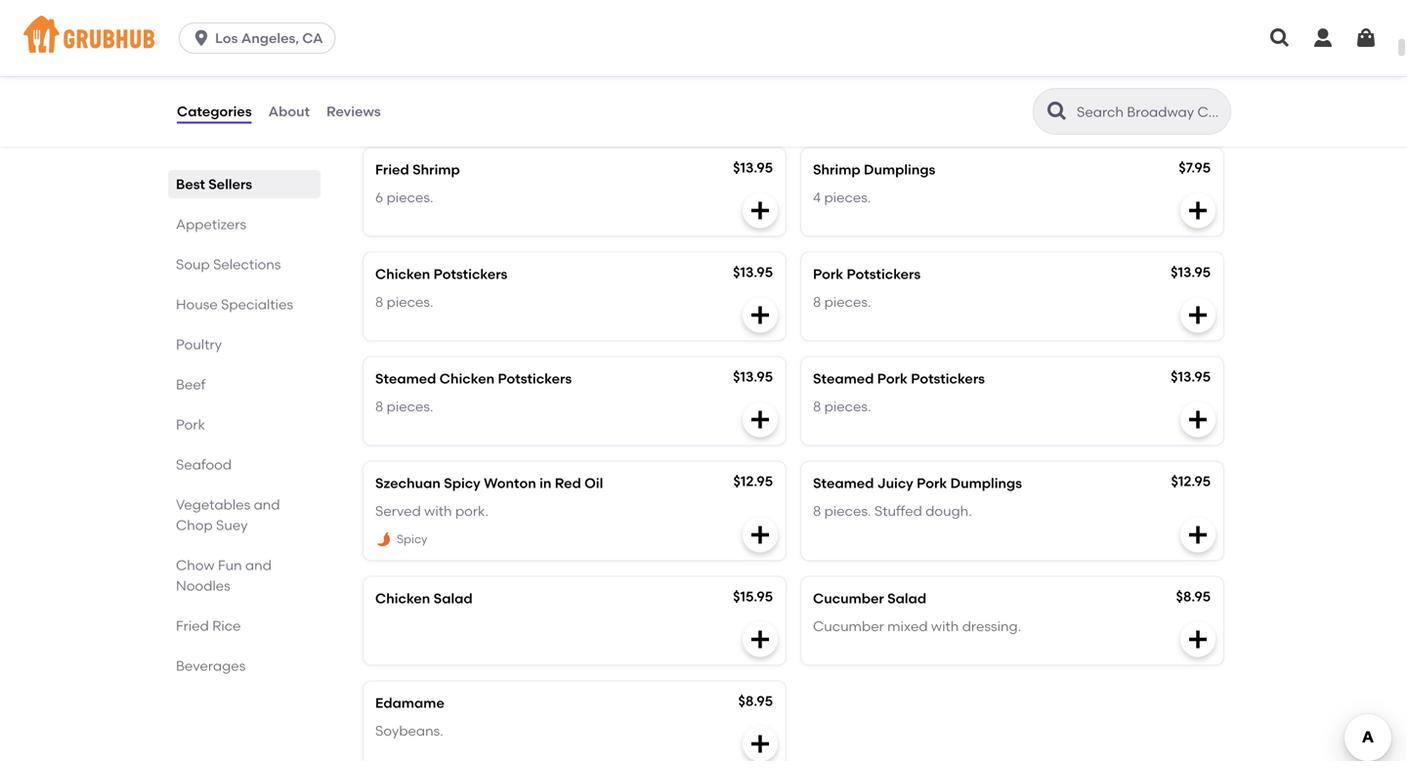 Task type: describe. For each thing, give the bounding box(es) containing it.
selections
[[213, 256, 281, 273]]

cucumber mixed with dressing.
[[813, 618, 1021, 635]]

salad for chicken salad
[[434, 590, 473, 607]]

spicy image
[[375, 531, 393, 549]]

ca
[[302, 30, 323, 46]]

poultry
[[176, 336, 222, 353]]

8 for chicken potstickers
[[375, 293, 383, 310]]

1 vertical spatial with
[[931, 618, 959, 635]]

szechuan spicy wonton in red oil
[[375, 475, 603, 492]]

chop
[[176, 517, 213, 534]]

stuffed
[[874, 503, 922, 519]]

chow
[[176, 557, 215, 574]]

8 pieces. for steamed chicken potstickers
[[375, 398, 433, 415]]

svg image for fried shrimp
[[749, 199, 772, 222]]

red
[[555, 475, 581, 492]]

reviews button
[[325, 76, 382, 147]]

2 $12.95 from the left
[[1171, 473, 1211, 490]]

pieces. for shui mai
[[824, 84, 871, 101]]

sellers
[[208, 176, 252, 193]]

fried rice
[[176, 618, 241, 634]]

bao
[[435, 57, 462, 73]]

6
[[375, 189, 383, 206]]

best sellers
[[176, 176, 252, 193]]

steamed juicy pork dumplings
[[813, 475, 1022, 492]]

served
[[375, 503, 421, 519]]

specialties
[[221, 296, 293, 313]]

vegetables
[[176, 496, 250, 513]]

and inside vegetables and chop suey
[[254, 496, 280, 513]]

8 pieces. for steamed pork potstickers
[[813, 398, 871, 415]]

main navigation navigation
[[0, 0, 1407, 76]]

3
[[375, 84, 383, 101]]

pieces. for chicken potstickers
[[387, 293, 433, 310]]

and inside chow fun and noodles
[[245, 557, 272, 574]]

4 for 4 pieces.
[[813, 189, 821, 206]]

oil
[[585, 475, 603, 492]]

4 for 4 pieces. steamed dumpling.
[[813, 84, 821, 101]]

noodles
[[176, 578, 230, 594]]

svg image for steamed pork potstickers
[[1186, 408, 1210, 431]]

reviews
[[326, 103, 381, 120]]

shu
[[407, 57, 432, 73]]

8 for steamed chicken potstickers
[[375, 398, 383, 415]]

fun
[[218, 557, 242, 574]]

cha
[[375, 57, 404, 73]]

served with pork.
[[375, 503, 489, 519]]

pieces. for fried shrimp
[[387, 189, 433, 206]]

8 pieces. for chicken potstickers
[[375, 293, 433, 310]]

beef
[[176, 376, 206, 393]]

0 vertical spatial dumplings
[[864, 161, 936, 178]]

1 vertical spatial chicken
[[440, 370, 495, 387]]

4 pieces.
[[813, 189, 871, 206]]

salad for cucumber salad
[[887, 590, 927, 607]]

1 vertical spatial dumplings
[[950, 475, 1022, 492]]

los angeles, ca
[[215, 30, 323, 46]]

pieces. for steamed pork potstickers
[[824, 398, 871, 415]]

soybeans.
[[375, 723, 443, 739]]

steamed for steamed juicy pork dumplings
[[813, 475, 874, 492]]

$15.95
[[733, 588, 773, 605]]

shrimp dumplings
[[813, 161, 936, 178]]

chicken potstickers
[[375, 266, 508, 282]]

seafood
[[176, 456, 232, 473]]

about button
[[267, 76, 311, 147]]

shui mai
[[813, 57, 870, 73]]

soup
[[176, 256, 210, 273]]

fried shrimp
[[375, 161, 460, 178]]

chicken for chicken potstickers
[[375, 266, 430, 282]]

pieces. for pork potstickers
[[824, 293, 871, 310]]

1 vertical spatial spicy
[[397, 532, 427, 546]]

in
[[539, 475, 552, 492]]

soup selections
[[176, 256, 281, 273]]

edamame
[[375, 695, 444, 712]]

cha shu bao
[[375, 57, 462, 73]]

categories
[[177, 103, 252, 120]]

svg image for chicken potstickers
[[749, 303, 772, 327]]



Task type: locate. For each thing, give the bounding box(es) containing it.
0 vertical spatial spicy
[[444, 475, 481, 492]]

2 shrimp from the left
[[813, 161, 861, 178]]

8 pieces. down pork potstickers
[[813, 293, 871, 310]]

wonton
[[484, 475, 536, 492]]

6 pieces.
[[375, 189, 433, 206]]

8 up szechuan
[[375, 398, 383, 415]]

steamed for steamed pork potstickers
[[813, 370, 874, 387]]

8 pieces. down the "chicken potstickers"
[[375, 293, 433, 310]]

0 vertical spatial 4
[[813, 84, 821, 101]]

pieces. for steamed chicken potstickers
[[387, 398, 433, 415]]

appetizers
[[176, 216, 246, 233]]

$13.95 for pork potstickers
[[733, 264, 773, 280]]

fried for fried rice
[[176, 618, 209, 634]]

with
[[424, 503, 452, 519], [931, 618, 959, 635]]

mixed
[[887, 618, 928, 635]]

$8.95
[[1176, 588, 1211, 605], [738, 693, 773, 710]]

suey
[[216, 517, 248, 534]]

0 vertical spatial fried
[[375, 161, 409, 178]]

1 horizontal spatial $12.95
[[1171, 473, 1211, 490]]

$7.95
[[1179, 159, 1211, 176]]

4 down the shui
[[813, 84, 821, 101]]

$8.95 for cucumber mixed with dressing.
[[1176, 588, 1211, 605]]

cucumber for cucumber mixed with dressing.
[[813, 618, 884, 635]]

0 horizontal spatial dumplings
[[864, 161, 936, 178]]

dumpling.
[[938, 84, 1005, 101]]

shrimp up 4 pieces.
[[813, 161, 861, 178]]

pieces. down steamed chicken potstickers
[[387, 398, 433, 415]]

and
[[254, 496, 280, 513], [245, 557, 272, 574]]

$8.95 for soybeans.
[[738, 693, 773, 710]]

chicken salad
[[375, 590, 473, 607]]

0 vertical spatial $8.95
[[1176, 588, 1211, 605]]

8 down the "chicken potstickers"
[[375, 293, 383, 310]]

1 $12.95 from the left
[[733, 473, 773, 490]]

cucumber
[[813, 590, 884, 607], [813, 618, 884, 635]]

0 vertical spatial and
[[254, 496, 280, 513]]

spicy
[[444, 475, 481, 492], [397, 532, 427, 546]]

8 for pork potstickers
[[813, 293, 821, 310]]

$13.95 for shrimp dumplings
[[733, 159, 773, 176]]

1 horizontal spatial with
[[931, 618, 959, 635]]

svg image inside main navigation "navigation"
[[1311, 26, 1335, 50]]

8 pieces. down steamed chicken potstickers
[[375, 398, 433, 415]]

2 vertical spatial chicken
[[375, 590, 430, 607]]

cucumber up cucumber mixed with dressing.
[[813, 590, 884, 607]]

0 vertical spatial with
[[424, 503, 452, 519]]

1 vertical spatial fried
[[176, 618, 209, 634]]

rice
[[212, 618, 241, 634]]

svg image for steamed juicy pork dumplings
[[1186, 523, 1210, 547]]

cucumber down cucumber salad
[[813, 618, 884, 635]]

8 pieces. for pork potstickers
[[813, 293, 871, 310]]

pieces. for cha shu bao
[[386, 84, 433, 101]]

3 pieces.
[[375, 84, 433, 101]]

spicy up pork.
[[444, 475, 481, 492]]

steamed pork potstickers
[[813, 370, 985, 387]]

cucumber for cucumber salad
[[813, 590, 884, 607]]

1 vertical spatial $8.95
[[738, 693, 773, 710]]

dumplings
[[864, 161, 936, 178], [950, 475, 1022, 492]]

chicken
[[375, 266, 430, 282], [440, 370, 495, 387], [375, 590, 430, 607]]

salad
[[434, 590, 473, 607], [887, 590, 927, 607]]

4
[[813, 84, 821, 101], [813, 189, 821, 206]]

pieces. left stuffed
[[824, 503, 871, 519]]

2 cucumber from the top
[[813, 618, 884, 635]]

0 horizontal spatial $8.95
[[738, 693, 773, 710]]

house
[[176, 296, 218, 313]]

pieces. down fried shrimp
[[387, 189, 433, 206]]

svg image for pork potstickers
[[1186, 303, 1210, 327]]

los angeles, ca button
[[179, 22, 344, 54]]

0 vertical spatial chicken
[[375, 266, 430, 282]]

house specialties
[[176, 296, 293, 313]]

chow fun and noodles
[[176, 557, 272, 594]]

8 pieces. stuffed dough.
[[813, 503, 972, 519]]

1 vertical spatial and
[[245, 557, 272, 574]]

pieces. down the "chicken potstickers"
[[387, 293, 433, 310]]

pork potstickers
[[813, 266, 921, 282]]

$13.95
[[733, 159, 773, 176], [733, 264, 773, 280], [1171, 264, 1211, 280], [733, 368, 773, 385], [1171, 368, 1211, 385]]

$13.95 for steamed pork potstickers
[[733, 368, 773, 385]]

dumplings up 4 pieces.
[[864, 161, 936, 178]]

1 4 from the top
[[813, 84, 821, 101]]

categories button
[[176, 76, 253, 147]]

juicy
[[877, 475, 913, 492]]

steamed chicken potstickers
[[375, 370, 572, 387]]

0 horizontal spatial shrimp
[[413, 161, 460, 178]]

los
[[215, 30, 238, 46]]

1 cucumber from the top
[[813, 590, 884, 607]]

cucumber salad
[[813, 590, 927, 607]]

1 horizontal spatial dumplings
[[950, 475, 1022, 492]]

with left pork.
[[424, 503, 452, 519]]

best
[[176, 176, 205, 193]]

pieces. down shui mai
[[824, 84, 871, 101]]

fried for fried shrimp
[[375, 161, 409, 178]]

salad up mixed
[[887, 590, 927, 607]]

pork
[[813, 266, 843, 282], [877, 370, 908, 387], [176, 416, 205, 433], [917, 475, 947, 492]]

svg image
[[1268, 26, 1292, 50], [1354, 26, 1378, 50], [192, 28, 211, 48], [1186, 94, 1210, 118], [1186, 199, 1210, 222], [749, 408, 772, 431], [749, 523, 772, 547], [749, 628, 772, 651], [1186, 628, 1210, 651], [749, 733, 772, 756]]

Search Broadway Cuisine search field
[[1075, 103, 1224, 121]]

1 horizontal spatial spicy
[[444, 475, 481, 492]]

0 horizontal spatial spicy
[[397, 532, 427, 546]]

beverages
[[176, 658, 246, 674]]

pieces. down shrimp dumplings
[[824, 189, 871, 206]]

potstickers
[[434, 266, 508, 282], [847, 266, 921, 282], [498, 370, 572, 387], [911, 370, 985, 387]]

dumplings up dough. at right
[[950, 475, 1022, 492]]

8 pieces. down steamed pork potstickers
[[813, 398, 871, 415]]

$12.95
[[733, 473, 773, 490], [1171, 473, 1211, 490]]

pork.
[[455, 503, 489, 519]]

1 horizontal spatial fried
[[375, 161, 409, 178]]

fried
[[375, 161, 409, 178], [176, 618, 209, 634]]

and right fun
[[245, 557, 272, 574]]

0 horizontal spatial fried
[[176, 618, 209, 634]]

1 horizontal spatial salad
[[887, 590, 927, 607]]

0 horizontal spatial salad
[[434, 590, 473, 607]]

1 horizontal spatial $8.95
[[1176, 588, 1211, 605]]

1 shrimp from the left
[[413, 161, 460, 178]]

angeles,
[[241, 30, 299, 46]]

shrimp
[[413, 161, 460, 178], [813, 161, 861, 178]]

0 horizontal spatial $12.95
[[733, 473, 773, 490]]

fried up 6 pieces.
[[375, 161, 409, 178]]

1 vertical spatial 4
[[813, 189, 821, 206]]

svg image inside los angeles, ca button
[[192, 28, 211, 48]]

shui
[[813, 57, 842, 73]]

spicy image
[[375, 0, 393, 15]]

spicy right spicy icon at the bottom of the page
[[397, 532, 427, 546]]

8 pieces.
[[375, 293, 433, 310], [813, 293, 871, 310], [375, 398, 433, 415], [813, 398, 871, 415]]

dressing.
[[962, 618, 1021, 635]]

8 for steamed pork potstickers
[[813, 398, 821, 415]]

2 salad from the left
[[887, 590, 927, 607]]

shrimp up 6 pieces.
[[413, 161, 460, 178]]

8 left stuffed
[[813, 503, 821, 519]]

1 salad from the left
[[434, 590, 473, 607]]

1 horizontal spatial shrimp
[[813, 161, 861, 178]]

about
[[268, 103, 310, 120]]

pieces. down cha shu bao
[[386, 84, 433, 101]]

1 vertical spatial cucumber
[[813, 618, 884, 635]]

dough.
[[926, 503, 972, 519]]

pieces. for shrimp dumplings
[[824, 189, 871, 206]]

0 horizontal spatial with
[[424, 503, 452, 519]]

pieces.
[[386, 84, 433, 101], [824, 84, 871, 101], [387, 189, 433, 206], [824, 189, 871, 206], [387, 293, 433, 310], [824, 293, 871, 310], [387, 398, 433, 415], [824, 398, 871, 415], [824, 503, 871, 519]]

fried left rice
[[176, 618, 209, 634]]

steamed
[[874, 84, 935, 101], [375, 370, 436, 387], [813, 370, 874, 387], [813, 475, 874, 492]]

0 vertical spatial cucumber
[[813, 590, 884, 607]]

8 for steamed juicy pork dumplings
[[813, 503, 821, 519]]

with right mixed
[[931, 618, 959, 635]]

steamed for steamed chicken potstickers
[[375, 370, 436, 387]]

8 down pork potstickers
[[813, 293, 821, 310]]

pieces. down pork potstickers
[[824, 293, 871, 310]]

chicken for chicken salad
[[375, 590, 430, 607]]

vegetables and chop suey
[[176, 496, 280, 534]]

szechuan
[[375, 475, 441, 492]]

salad down pork.
[[434, 590, 473, 607]]

and right vegetables
[[254, 496, 280, 513]]

svg image
[[1311, 26, 1335, 50], [749, 199, 772, 222], [749, 303, 772, 327], [1186, 303, 1210, 327], [1186, 408, 1210, 431], [1186, 523, 1210, 547]]

4 down shrimp dumplings
[[813, 189, 821, 206]]

8 down steamed pork potstickers
[[813, 398, 821, 415]]

search icon image
[[1046, 100, 1069, 123]]

pieces. for steamed juicy pork dumplings
[[824, 503, 871, 519]]

pieces. down steamed pork potstickers
[[824, 398, 871, 415]]

8
[[375, 293, 383, 310], [813, 293, 821, 310], [375, 398, 383, 415], [813, 398, 821, 415], [813, 503, 821, 519]]

mai
[[845, 57, 870, 73]]

4 pieces. steamed dumpling.
[[813, 84, 1005, 101]]

2 4 from the top
[[813, 189, 821, 206]]



Task type: vqa. For each thing, say whether or not it's contained in the screenshot.
the Salad
yes



